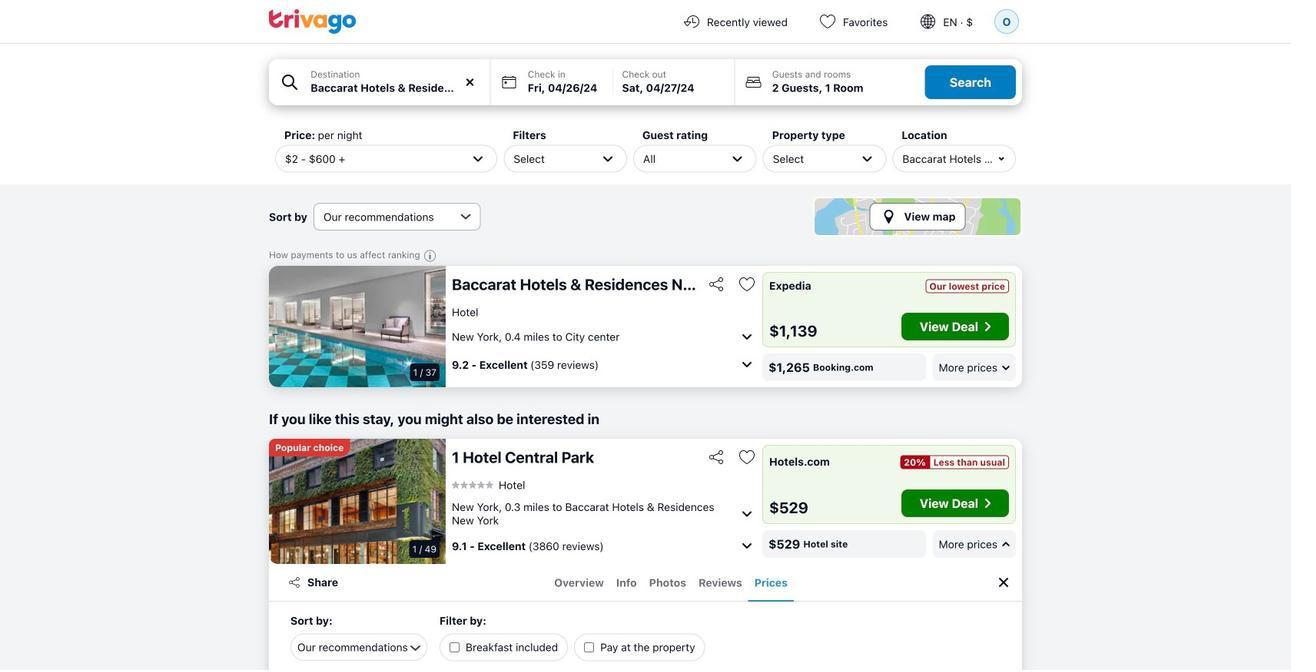 Task type: describe. For each thing, give the bounding box(es) containing it.
baccarat hotels & residences new york, (new york, usa) image
[[269, 266, 446, 387]]

Where to? search field
[[311, 80, 481, 96]]

1 hotel central park, (new york, usa) image
[[269, 439, 446, 564]]

trivago logo image
[[269, 9, 357, 34]]

clear image
[[463, 75, 477, 89]]



Task type: locate. For each thing, give the bounding box(es) containing it.
None field
[[269, 59, 490, 105]]

None checkbox
[[450, 643, 460, 653], [584, 643, 594, 653], [450, 643, 460, 653], [584, 643, 594, 653]]

tab list
[[348, 564, 995, 602]]



Task type: vqa. For each thing, say whether or not it's contained in the screenshot.
Time
no



